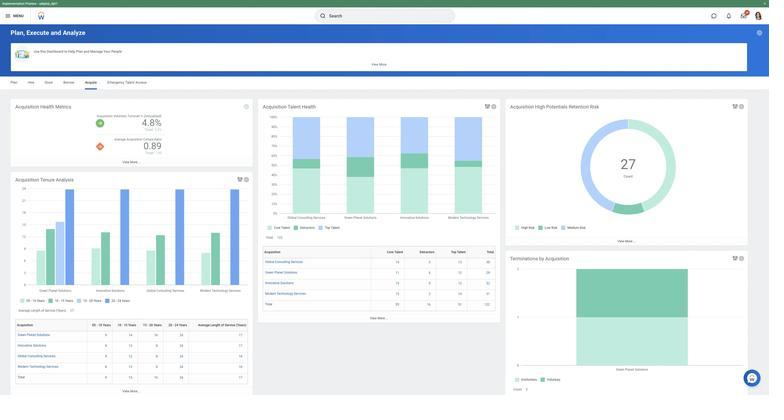 Task type: vqa. For each thing, say whether or not it's contained in the screenshot.


Task type: locate. For each thing, give the bounding box(es) containing it.
0 horizontal spatial global consulting services
[[18, 355, 55, 358]]

0 vertical spatial global consulting services
[[265, 260, 303, 264]]

14
[[396, 261, 399, 264], [458, 292, 462, 296], [129, 334, 132, 337]]

9 button for innovative solutions
[[105, 344, 108, 348]]

0 horizontal spatial green
[[18, 333, 26, 337]]

configure and view chart data image
[[237, 176, 243, 183]]

global consulting services for 14
[[265, 260, 303, 264]]

technology inside acquisition tenure analysis element
[[29, 365, 46, 369]]

global consulting services inside the acquisition talent health element
[[265, 260, 303, 264]]

consulting inside acquisition tenure analysis element
[[28, 355, 43, 358]]

24 for global consulting services
[[180, 355, 183, 358]]

view more ... for acquisition health metrics
[[123, 161, 141, 164]]

configure and view chart data image left configure acquisition talent health image
[[484, 103, 491, 110]]

15 right 05 - 10 years
[[124, 324, 127, 327]]

0 button for global consulting services
[[156, 355, 159, 359]]

view
[[123, 161, 129, 164], [618, 240, 625, 243], [370, 317, 377, 320], [123, 390, 129, 393]]

14 button
[[396, 260, 400, 265], [458, 292, 463, 296], [129, 333, 133, 338]]

configure and view chart data image left configure terminations by acquisition image
[[732, 255, 739, 262]]

acquisition high potentials retention risk element
[[506, 99, 748, 246]]

1 horizontal spatial 122
[[485, 303, 490, 307]]

global for 9
[[18, 355, 27, 358]]

1 vertical spatial global
[[18, 355, 27, 358]]

3 0 from the top
[[156, 365, 158, 369]]

innovative solutions inside the acquisition talent health element
[[265, 281, 294, 285]]

view more ... link for acquisition tenure analysis
[[11, 387, 253, 395]]

20
[[149, 324, 153, 327], [169, 324, 172, 327]]

0 for innovative solutions
[[156, 344, 158, 348]]

3 9 from the top
[[105, 355, 107, 358]]

27 main content
[[0, 24, 769, 395]]

2 horizontal spatial 14
[[458, 292, 462, 296]]

0.89
[[144, 141, 162, 152]]

1 horizontal spatial of
[[221, 324, 224, 327]]

1 horizontal spatial modern
[[265, 292, 276, 296]]

more inside acquisition high potentials retention risk element
[[625, 240, 633, 243]]

24 button for green planet solutions
[[180, 333, 184, 338]]

innovative inside the acquisition talent health element
[[265, 281, 280, 285]]

0 horizontal spatial of
[[41, 309, 44, 313]]

1 horizontal spatial innovative solutions
[[265, 281, 294, 285]]

planet for 11
[[274, 271, 283, 275]]

view inside 'acquisition health metrics' element
[[123, 161, 129, 164]]

use this dashboard to help plan and manage your people button
[[11, 43, 747, 71]]

14 up 51
[[458, 292, 462, 296]]

- for 20 - 24 years
[[173, 324, 174, 327]]

15 right 10 - 15 years
[[143, 324, 147, 327]]

27 count
[[621, 156, 636, 178]]

2 9 button from the top
[[105, 344, 108, 348]]

retention
[[569, 104, 589, 110]]

12 inside acquisition tenure analysis element
[[129, 355, 132, 358]]

1 horizontal spatial length
[[211, 324, 220, 327]]

0 vertical spatial 30 button
[[738, 10, 750, 22]]

innovative solutions inside acquisition tenure analysis element
[[18, 344, 46, 348]]

0 horizontal spatial global
[[18, 355, 27, 358]]

configure and view chart data image left configure acquisition high potentials retention risk image
[[732, 103, 739, 110]]

1 horizontal spatial innovative
[[265, 281, 280, 285]]

view inside acquisition high potentials retention risk element
[[618, 240, 625, 243]]

1 horizontal spatial 30
[[746, 11, 749, 14]]

acquire
[[85, 80, 97, 84]]

plan left hire
[[11, 80, 17, 84]]

- right 05 - 10 years
[[122, 324, 123, 327]]

innovative for 15
[[265, 281, 280, 285]]

0 horizontal spatial service
[[45, 309, 55, 313]]

1 vertical spatial 122
[[485, 303, 490, 307]]

1 years from the left
[[103, 324, 111, 327]]

and left manage
[[84, 50, 89, 53]]

24 button for modern technology services
[[180, 365, 184, 369]]

4 24 button from the top
[[180, 365, 184, 369]]

... inside acquisition high potentials retention risk element
[[633, 240, 636, 243]]

...
[[138, 161, 141, 164], [633, 240, 636, 243], [386, 317, 388, 320], [138, 390, 141, 393]]

consulting for 9
[[28, 355, 43, 358]]

total
[[266, 236, 273, 240], [487, 250, 494, 254], [265, 303, 272, 306], [18, 376, 25, 379]]

1 vertical spatial global consulting services
[[18, 355, 55, 358]]

2
[[429, 292, 431, 296], [526, 388, 528, 392]]

1 vertical spatial 2
[[526, 388, 528, 392]]

target left 5.0%
[[145, 128, 154, 132]]

30 left profile logan mcneil "icon" in the top of the page
[[746, 11, 749, 14]]

1 vertical spatial consulting
[[28, 355, 43, 358]]

15 - 20 years
[[143, 324, 162, 327]]

more
[[130, 161, 138, 164], [625, 240, 633, 243], [378, 317, 385, 320], [130, 390, 138, 393]]

modern technology services link inside the acquisition talent health element
[[265, 291, 306, 296]]

green inside the acquisition talent health element
[[265, 271, 274, 275]]

0 horizontal spatial acquisition button
[[17, 318, 89, 333]]

1 horizontal spatial consulting
[[275, 260, 290, 264]]

15 button down 11 button
[[396, 281, 400, 286]]

preview
[[25, 2, 37, 6]]

emergency
[[107, 80, 124, 84]]

target for 4.8%
[[145, 128, 154, 132]]

hire
[[28, 80, 34, 84]]

planet for 9
[[27, 333, 36, 337]]

0 vertical spatial (years)
[[56, 309, 66, 313]]

green planet solutions link for 11
[[265, 270, 297, 275]]

0 vertical spatial 12 button
[[458, 271, 463, 275]]

2 0 from the top
[[156, 355, 158, 358]]

14 button up 51
[[458, 292, 463, 296]]

tab list inside '27' main content
[[5, 77, 764, 89]]

and left analyze
[[51, 29, 61, 37]]

global consulting services for 9
[[18, 355, 55, 358]]

30 inside menu banner
[[746, 11, 749, 14]]

9 button
[[105, 333, 108, 338], [105, 344, 108, 348], [105, 355, 108, 359], [105, 376, 108, 380]]

12 for 29
[[458, 271, 462, 275]]

1 horizontal spatial 122 button
[[485, 303, 491, 307]]

technology inside the acquisition talent health element
[[277, 292, 293, 296]]

health
[[40, 104, 54, 110], [302, 104, 316, 110]]

tab list
[[5, 77, 764, 89]]

10
[[98, 324, 102, 327], [118, 324, 121, 327]]

1 15 button from the top
[[396, 281, 400, 286]]

modern
[[265, 292, 276, 296], [18, 365, 29, 369]]

view more ... inside acquisition high potentials retention risk element
[[618, 240, 636, 243]]

0 horizontal spatial 122
[[277, 236, 282, 240]]

configure and view chart data image inside acquisition high potentials retention risk element
[[732, 103, 739, 110]]

menu button
[[0, 7, 31, 24]]

technology for talent
[[277, 292, 293, 296]]

... inside the acquisition talent health element
[[386, 317, 388, 320]]

solutions
[[284, 271, 297, 275], [280, 281, 294, 285], [37, 333, 50, 337], [33, 344, 46, 348]]

1 horizontal spatial 2 button
[[526, 388, 529, 392]]

talent for core
[[394, 250, 403, 254]]

0 vertical spatial 14 button
[[396, 260, 400, 265]]

green planet solutions for 11
[[265, 271, 297, 275]]

1 9 from the top
[[105, 334, 107, 337]]

1 horizontal spatial and
[[84, 50, 89, 53]]

talent
[[125, 80, 135, 84], [288, 104, 301, 110], [394, 250, 403, 254], [457, 250, 466, 254]]

more for acquisition health metrics
[[130, 161, 138, 164]]

and
[[51, 29, 61, 37], [84, 50, 89, 53]]

planet inside the acquisition talent health element
[[274, 271, 283, 275]]

13
[[458, 261, 462, 264], [129, 344, 132, 348], [129, 365, 132, 369], [129, 376, 132, 380]]

0 horizontal spatial count
[[514, 388, 522, 392]]

5 24 button from the top
[[180, 376, 184, 380]]

17 button
[[70, 309, 75, 313], [239, 333, 243, 338], [239, 344, 243, 348], [239, 376, 243, 380]]

0 horizontal spatial 122 button
[[277, 236, 283, 240]]

execute
[[26, 29, 49, 37]]

12 button
[[458, 271, 463, 275], [458, 281, 463, 286], [129, 355, 133, 359]]

global inside the acquisition talent health element
[[265, 260, 274, 264]]

- inside menu banner
[[37, 2, 38, 6]]

55 button
[[396, 303, 400, 307]]

0 vertical spatial total element
[[265, 302, 272, 306]]

14 button down 10 - 15 years
[[129, 333, 133, 338]]

green planet solutions for 9
[[18, 333, 50, 337]]

0 horizontal spatial green planet solutions
[[18, 333, 50, 337]]

1 vertical spatial innovative solutions link
[[18, 343, 46, 348]]

0 horizontal spatial green planet solutions link
[[18, 332, 50, 337]]

tab list containing plan
[[5, 77, 764, 89]]

122 button
[[277, 236, 283, 240], [485, 303, 491, 307]]

view more ... inside acquisition tenure analysis element
[[123, 390, 141, 393]]

2 24 button from the top
[[180, 344, 184, 348]]

view more ... link for acquisition talent health
[[258, 314, 500, 323]]

years for 15 - 20 years
[[154, 324, 162, 327]]

view more ... for acquisition talent health
[[370, 317, 388, 320]]

4 9 button from the top
[[105, 376, 108, 380]]

9 for innovative solutions
[[105, 344, 107, 348]]

0 horizontal spatial 30
[[486, 261, 490, 264]]

1 horizontal spatial 30 button
[[738, 10, 750, 22]]

more inside the acquisition talent health element
[[378, 317, 385, 320]]

9 button down 05 - 10 years
[[105, 333, 108, 338]]

adeptai_dpt1
[[39, 2, 58, 6]]

target inside 0.89 target 1.00
[[145, 151, 154, 155]]

9 down 05 - 10 years
[[105, 334, 107, 337]]

of
[[41, 309, 44, 313], [221, 324, 224, 327]]

global consulting services inside acquisition tenure analysis element
[[18, 355, 55, 358]]

2 button
[[429, 292, 431, 296], [526, 388, 529, 392]]

9 up 8
[[105, 355, 107, 358]]

- right 10 - 15 years
[[147, 324, 149, 327]]

2 inside the acquisition talent health element
[[429, 292, 431, 296]]

1 horizontal spatial average length of service (years)
[[198, 324, 246, 327]]

0 vertical spatial green planet solutions link
[[265, 270, 297, 275]]

16 button
[[427, 303, 431, 307], [154, 333, 159, 338], [239, 355, 243, 359], [239, 365, 243, 369], [154, 376, 159, 380]]

green planet solutions inside acquisition tenure analysis element
[[18, 333, 50, 337]]

years for 05 - 10 years
[[103, 324, 111, 327]]

global consulting services link inside the acquisition talent health element
[[265, 259, 303, 264]]

1 vertical spatial total element
[[18, 375, 25, 379]]

0 horizontal spatial 2
[[429, 292, 431, 296]]

1 vertical spatial (years)
[[236, 324, 246, 327]]

core talent
[[387, 250, 403, 254]]

average inside 'acquisition health metrics' element
[[114, 138, 126, 141]]

talent inside top talent button
[[457, 250, 466, 254]]

14 down 10 - 15 years
[[129, 334, 132, 337]]

1 vertical spatial innovative
[[18, 344, 32, 348]]

1 horizontal spatial modern technology services
[[265, 292, 306, 296]]

plan, execute and analyze
[[11, 29, 85, 37]]

3 years from the left
[[154, 324, 162, 327]]

1 health from the left
[[40, 104, 54, 110]]

2 vertical spatial 12
[[129, 355, 132, 358]]

view more ... inside 'acquisition health metrics' element
[[123, 161, 141, 164]]

global consulting services
[[265, 260, 303, 264], [18, 355, 55, 358]]

1 vertical spatial 0
[[156, 355, 158, 358]]

green for 11
[[265, 271, 274, 275]]

green planet solutions link
[[265, 270, 297, 275], [18, 332, 50, 337]]

0 horizontal spatial modern
[[18, 365, 29, 369]]

24 button
[[180, 333, 184, 338], [180, 344, 184, 348], [180, 355, 184, 359], [180, 365, 184, 369], [180, 376, 184, 380]]

talent for acquisition
[[288, 104, 301, 110]]

configure this page image
[[757, 30, 763, 36]]

1 vertical spatial green planet solutions
[[18, 333, 50, 337]]

10 right 05 - 10 years
[[118, 324, 121, 327]]

acquisition talent health
[[263, 104, 316, 110]]

24 button for innovative solutions
[[180, 344, 184, 348]]

122
[[277, 236, 282, 240], [485, 303, 490, 307]]

1 horizontal spatial average
[[114, 138, 126, 141]]

global inside acquisition tenure analysis element
[[18, 355, 27, 358]]

configure and view chart data image inside terminations by acquisition element
[[732, 255, 739, 262]]

0 horizontal spatial 30 button
[[486, 260, 491, 265]]

average length of service (years)
[[19, 309, 66, 313], [198, 324, 246, 327]]

configure terminations by acquisition image
[[739, 256, 745, 262]]

technology for tenure
[[29, 365, 46, 369]]

count inside 27 count
[[624, 174, 633, 178]]

0 button for innovative solutions
[[156, 344, 159, 348]]

1 0 from the top
[[156, 344, 158, 348]]

1 vertical spatial acquisition button
[[17, 318, 89, 333]]

14 down core talent
[[396, 261, 399, 264]]

view for acquisition high potentials retention risk
[[618, 240, 625, 243]]

30 inside the acquisition talent health element
[[486, 261, 490, 264]]

15 button up 55
[[396, 292, 400, 296]]

20 right 10 - 15 years
[[149, 324, 153, 327]]

0 horizontal spatial total element
[[18, 375, 25, 379]]

innovative inside acquisition tenure analysis element
[[18, 344, 32, 348]]

plan right 'help'
[[76, 50, 83, 53]]

0 horizontal spatial 10
[[98, 324, 102, 327]]

consulting
[[275, 260, 290, 264], [28, 355, 43, 358]]

modern technology services inside the acquisition talent health element
[[265, 292, 306, 296]]

1 vertical spatial 0 button
[[156, 355, 159, 359]]

15 button
[[396, 281, 400, 286], [396, 292, 400, 296]]

51
[[458, 303, 462, 307]]

1 horizontal spatial global consulting services link
[[265, 259, 303, 264]]

modern inside acquisition tenure analysis element
[[18, 365, 29, 369]]

1 20 from the left
[[149, 324, 153, 327]]

total element
[[265, 302, 272, 306], [18, 375, 25, 379]]

global consulting services link
[[265, 259, 303, 264], [18, 353, 55, 358]]

average acquisition compa-ratio
[[114, 138, 162, 141]]

1 vertical spatial and
[[84, 50, 89, 53]]

acquisition button
[[264, 247, 373, 258], [17, 318, 89, 333]]

green planet solutions link for 9
[[18, 332, 50, 337]]

2 0 button from the top
[[156, 355, 159, 359]]

2 9 from the top
[[105, 344, 107, 348]]

configure and view chart data image for acquisition talent health
[[484, 103, 491, 110]]

- right 05
[[97, 324, 98, 327]]

1 horizontal spatial 14 button
[[396, 260, 400, 265]]

3 24 button from the top
[[180, 355, 184, 359]]

1 vertical spatial modern technology services link
[[18, 364, 58, 369]]

3
[[429, 261, 431, 264]]

plan
[[76, 50, 83, 53], [11, 80, 17, 84]]

1 vertical spatial modern technology services
[[18, 365, 58, 369]]

neutral good image
[[96, 119, 104, 128]]

05 - 10 years
[[92, 324, 111, 327]]

2 years from the left
[[128, 324, 136, 327]]

9 down 8 button
[[105, 376, 107, 380]]

3 9 button from the top
[[105, 355, 108, 359]]

innovative solutions for 15
[[265, 281, 294, 285]]

1 horizontal spatial (years)
[[236, 324, 246, 327]]

innovative solutions link
[[265, 280, 294, 285], [18, 343, 46, 348]]

5 button
[[429, 281, 431, 286]]

- right 15 - 20 years
[[173, 324, 174, 327]]

target for 0.89
[[145, 151, 154, 155]]

13 button for innovative solutions's "9" button
[[129, 344, 133, 348]]

planet inside acquisition tenure analysis element
[[27, 333, 36, 337]]

9
[[105, 334, 107, 337], [105, 344, 107, 348], [105, 355, 107, 358], [105, 376, 107, 380]]

0 vertical spatial 2 button
[[429, 292, 431, 296]]

analysis
[[56, 177, 74, 183]]

1 horizontal spatial global consulting services
[[265, 260, 303, 264]]

24 for green planet solutions
[[180, 334, 183, 337]]

configure and view chart data image
[[484, 103, 491, 110], [732, 103, 739, 110], [732, 255, 739, 262]]

12 for 32
[[458, 282, 462, 285]]

1 vertical spatial average
[[19, 309, 30, 313]]

target
[[145, 128, 154, 132], [145, 151, 154, 155]]

services for 14
[[291, 260, 303, 264]]

green
[[265, 271, 274, 275], [18, 333, 26, 337]]

target left the 1.00
[[145, 151, 154, 155]]

view inside acquisition tenure analysis element
[[123, 390, 129, 393]]

1 horizontal spatial plan
[[76, 50, 83, 53]]

0 horizontal spatial 14 button
[[129, 333, 133, 338]]

1 horizontal spatial innovative solutions link
[[265, 280, 294, 285]]

modern inside the acquisition talent health element
[[265, 292, 276, 296]]

- right preview
[[37, 2, 38, 6]]

global consulting services link inside acquisition tenure analysis element
[[18, 353, 55, 358]]

modern technology services link for tenure
[[18, 364, 58, 369]]

9 down the 05 - 10 years 'button'
[[105, 344, 107, 348]]

configure and view chart data image inside the acquisition talent health element
[[484, 103, 491, 110]]

2 horizontal spatial average
[[198, 324, 210, 327]]

1 horizontal spatial service
[[225, 324, 235, 327]]

1 horizontal spatial green planet solutions link
[[265, 270, 297, 275]]

(years)
[[56, 309, 66, 313], [236, 324, 246, 327]]

30 button left profile logan mcneil "icon" in the top of the page
[[738, 10, 750, 22]]

0 vertical spatial technology
[[277, 292, 293, 296]]

20 right 15 - 20 years
[[169, 324, 172, 327]]

0 vertical spatial 2
[[429, 292, 431, 296]]

2 vertical spatial 12 button
[[129, 355, 133, 359]]

view more ... link
[[11, 158, 253, 167], [506, 237, 748, 246], [258, 314, 500, 323], [11, 387, 253, 395]]

0 vertical spatial modern technology services
[[265, 292, 306, 296]]

average
[[114, 138, 126, 141], [19, 309, 30, 313], [198, 324, 210, 327]]

0 vertical spatial innovative
[[265, 281, 280, 285]]

1 horizontal spatial global
[[265, 260, 274, 264]]

more for acquisition talent health
[[378, 317, 385, 320]]

- for 05 - 10 years
[[97, 324, 98, 327]]

global for 14
[[265, 260, 274, 264]]

configure acquisition health metrics image
[[244, 104, 249, 110]]

2 20 from the left
[[169, 324, 172, 327]]

122 for 122 button to the bottom
[[485, 303, 490, 307]]

view inside the acquisition talent health element
[[370, 317, 377, 320]]

12 button for 29
[[458, 271, 463, 275]]

1 vertical spatial technology
[[29, 365, 46, 369]]

9 button down the 05 - 10 years 'button'
[[105, 344, 108, 348]]

2 10 from the left
[[118, 324, 121, 327]]

... for acquisition talent health
[[386, 317, 388, 320]]

1 0 button from the top
[[156, 344, 159, 348]]

green planet solutions
[[265, 271, 297, 275], [18, 333, 50, 337]]

0 vertical spatial plan
[[76, 50, 83, 53]]

consulting inside the acquisition talent health element
[[275, 260, 290, 264]]

top
[[451, 250, 456, 254]]

neutral bad image
[[96, 142, 104, 151]]

1 9 button from the top
[[105, 333, 108, 338]]

talent inside core talent button
[[394, 250, 403, 254]]

14 button down core talent
[[396, 260, 400, 265]]

32 button
[[486, 281, 491, 286]]

0 vertical spatial and
[[51, 29, 61, 37]]

0 horizontal spatial 14
[[129, 334, 132, 337]]

view more ...
[[123, 161, 141, 164], [618, 240, 636, 243], [370, 317, 388, 320], [123, 390, 141, 393]]

15 button for 5
[[396, 281, 400, 286]]

green inside acquisition tenure analysis element
[[18, 333, 26, 337]]

notifications large image
[[726, 13, 732, 19]]

... inside 'acquisition health metrics' element
[[138, 161, 141, 164]]

%
[[141, 114, 143, 118]]

0 vertical spatial planet
[[274, 271, 283, 275]]

2 vertical spatial 0 button
[[156, 365, 159, 369]]

1 horizontal spatial technology
[[277, 292, 293, 296]]

... for acquisition health metrics
[[138, 161, 141, 164]]

detractors
[[420, 250, 435, 254]]

4 years from the left
[[179, 324, 187, 327]]

10 right 05
[[98, 324, 102, 327]]

30 button up 29
[[486, 260, 491, 265]]

1 vertical spatial green planet solutions link
[[18, 332, 50, 337]]

0 for modern technology services
[[156, 365, 158, 369]]

modern technology services link for talent
[[265, 291, 306, 296]]

1 vertical spatial modern
[[18, 365, 29, 369]]

Search Workday  search field
[[329, 10, 444, 22]]

1 horizontal spatial count
[[624, 174, 633, 178]]

3 0 button from the top
[[156, 365, 159, 369]]

implementation preview -   adeptai_dpt1
[[2, 2, 58, 6]]

0 vertical spatial target
[[145, 128, 154, 132]]

more inside acquisition tenure analysis element
[[130, 390, 138, 393]]

average length of service (years) button
[[190, 324, 246, 327]]

grow
[[45, 80, 53, 84]]

2 15 button from the top
[[396, 292, 400, 296]]

1 24 button from the top
[[180, 333, 184, 338]]

0 horizontal spatial innovative solutions
[[18, 344, 46, 348]]

search image
[[320, 13, 326, 19]]

... inside acquisition tenure analysis element
[[138, 390, 141, 393]]

green planet solutions inside the acquisition talent health element
[[265, 271, 297, 275]]

15 button for 2
[[396, 292, 400, 296]]

innovative solutions link for 15
[[265, 280, 294, 285]]

0
[[156, 344, 158, 348], [156, 355, 158, 358], [156, 365, 158, 369]]

0 horizontal spatial innovative solutions link
[[18, 343, 46, 348]]

12 button for 32
[[458, 281, 463, 286]]

total element inside the acquisition talent health element
[[265, 302, 272, 306]]

9 button up 8
[[105, 355, 108, 359]]

view more ... link for acquisition high potentials retention risk
[[506, 237, 748, 246]]

2 health from the left
[[302, 104, 316, 110]]

32
[[486, 282, 490, 285]]

0 horizontal spatial 20
[[149, 324, 153, 327]]

modern technology services inside acquisition tenure analysis element
[[18, 365, 58, 369]]

0 vertical spatial 30
[[746, 11, 749, 14]]

view more ... inside the acquisition talent health element
[[370, 317, 388, 320]]

9 button down 8 button
[[105, 376, 108, 380]]

0 vertical spatial consulting
[[275, 260, 290, 264]]

0 vertical spatial modern
[[265, 292, 276, 296]]

more inside 'acquisition health metrics' element
[[130, 161, 138, 164]]

13 button
[[458, 260, 463, 265], [129, 344, 133, 348], [129, 365, 133, 369], [129, 376, 133, 380]]

target inside '4.8% target 5.0%'
[[145, 128, 154, 132]]

acquisition
[[15, 104, 39, 110], [263, 104, 287, 110], [510, 104, 534, 110], [97, 114, 113, 118], [127, 138, 142, 141], [15, 177, 39, 183], [264, 250, 280, 254], [545, 256, 569, 262], [17, 324, 33, 327]]

1 horizontal spatial acquisition button
[[264, 247, 373, 258]]

2 vertical spatial 14
[[129, 334, 132, 337]]

2 inside terminations by acquisition element
[[526, 388, 528, 392]]

years for 20 - 24 years
[[179, 324, 187, 327]]

30 up 29
[[486, 261, 490, 264]]

modern technology services link inside acquisition tenure analysis element
[[18, 364, 58, 369]]



Task type: describe. For each thing, give the bounding box(es) containing it.
tenure
[[40, 177, 55, 183]]

31
[[486, 292, 490, 296]]

configure acquisition talent health image
[[491, 104, 497, 110]]

1 vertical spatial plan
[[11, 80, 17, 84]]

15 down 11 button
[[396, 282, 399, 285]]

view for acquisition tenure analysis
[[123, 390, 129, 393]]

10 - 15 years
[[118, 324, 136, 327]]

acquisition tenure analysis
[[15, 177, 74, 183]]

1 horizontal spatial 14
[[396, 261, 399, 264]]

core
[[387, 250, 394, 254]]

0 for global consulting services
[[156, 355, 158, 358]]

configure acquisition high potentials retention risk image
[[739, 104, 745, 110]]

modern technology services for talent
[[265, 292, 306, 296]]

0 vertical spatial service
[[45, 309, 55, 313]]

- for 15 - 20 years
[[147, 324, 149, 327]]

0 horizontal spatial average
[[19, 309, 30, 313]]

borrow
[[63, 80, 74, 84]]

metrics
[[55, 104, 71, 110]]

2 vertical spatial 14 button
[[129, 333, 133, 338]]

1 10 from the left
[[98, 324, 102, 327]]

... for acquisition high potentials retention risk
[[633, 240, 636, 243]]

services for 9
[[43, 355, 55, 358]]

modern technology services for tenure
[[18, 365, 58, 369]]

0 vertical spatial 122 button
[[277, 236, 283, 240]]

29
[[486, 271, 490, 275]]

innovative solutions link for 9
[[18, 343, 46, 348]]

more for acquisition tenure analysis
[[130, 390, 138, 393]]

9 for global consulting services
[[105, 355, 107, 358]]

plan inside button
[[76, 50, 83, 53]]

05
[[92, 324, 96, 327]]

9 button for green planet solutions
[[105, 333, 108, 338]]

5
[[429, 282, 431, 285]]

innovative for 9
[[18, 344, 32, 348]]

global consulting services link for 9
[[18, 353, 55, 358]]

total element inside acquisition tenure analysis element
[[18, 375, 25, 379]]

15 inside button
[[143, 324, 147, 327]]

help
[[68, 50, 75, 53]]

acquisition talent health element
[[258, 99, 500, 323]]

implementation
[[2, 2, 25, 6]]

13 button for fourth "9" button from the top of the acquisition tenure analysis element
[[129, 376, 133, 380]]

view more ... for acquisition tenure analysis
[[123, 390, 141, 393]]

0.89 target 1.00
[[144, 141, 162, 155]]

acquisition button for analysis
[[17, 318, 89, 333]]

0 horizontal spatial 2 button
[[429, 292, 431, 296]]

2 horizontal spatial 14 button
[[458, 292, 463, 296]]

profile logan mcneil image
[[754, 12, 763, 21]]

(annualized)
[[144, 114, 162, 118]]

analyze
[[63, 29, 85, 37]]

emergency talent access
[[107, 80, 147, 84]]

30 button inside menu banner
[[738, 10, 750, 22]]

6 button
[[429, 271, 431, 275]]

view more ... for acquisition high potentials retention risk
[[618, 240, 636, 243]]

2 vertical spatial average
[[198, 324, 210, 327]]

more for acquisition high potentials retention risk
[[625, 240, 633, 243]]

0 horizontal spatial (years)
[[56, 309, 66, 313]]

acquisition health metrics
[[15, 104, 71, 110]]

plan,
[[11, 29, 25, 37]]

terminations by acquisition element
[[506, 251, 748, 395]]

55
[[396, 303, 399, 307]]

potentials
[[546, 104, 568, 110]]

consulting for 14
[[275, 260, 290, 264]]

total button
[[469, 250, 494, 254]]

top talent button
[[438, 246, 469, 258]]

05 - 10 years button
[[88, 319, 114, 335]]

4.8% target 5.0%
[[142, 118, 162, 132]]

configure acquisition tenure analysis image
[[244, 177, 249, 183]]

years for 10 - 15 years
[[128, 324, 136, 327]]

justify image
[[5, 13, 11, 19]]

9 for green planet solutions
[[105, 334, 107, 337]]

terminations
[[510, 256, 538, 262]]

innovative solutions for 9
[[18, 344, 46, 348]]

talent for top
[[457, 250, 466, 254]]

0 horizontal spatial and
[[51, 29, 61, 37]]

by
[[539, 256, 544, 262]]

1.00
[[155, 151, 162, 155]]

24 inside button
[[175, 324, 178, 327]]

terminations by acquisition
[[510, 256, 569, 262]]

and inside button
[[84, 50, 89, 53]]

4.8%
[[142, 118, 162, 128]]

view more ... link for acquisition health metrics
[[11, 158, 253, 167]]

4 9 from the top
[[105, 376, 107, 380]]

top talent
[[451, 250, 466, 254]]

27
[[621, 156, 636, 173]]

29 button
[[486, 271, 491, 275]]

acquisition high potentials retention risk
[[510, 104, 599, 110]]

1 vertical spatial 122 button
[[485, 303, 491, 307]]

0 vertical spatial of
[[41, 309, 44, 313]]

20 - 24 years button
[[165, 319, 191, 335]]

total inside acquisition tenure analysis element
[[18, 376, 25, 379]]

0 button for modern technology services
[[156, 365, 159, 369]]

15 inside 'button'
[[124, 324, 127, 327]]

voluntary
[[113, 114, 127, 118]]

manage
[[90, 50, 103, 53]]

8 button
[[105, 365, 108, 369]]

ratio
[[154, 138, 162, 141]]

8
[[105, 365, 107, 369]]

2 button inside terminations by acquisition element
[[526, 388, 529, 392]]

51 button
[[458, 303, 463, 307]]

1 vertical spatial length
[[211, 324, 220, 327]]

people
[[111, 50, 122, 53]]

11
[[396, 271, 399, 275]]

inbox large image
[[741, 13, 746, 19]]

13 button for 8 button
[[129, 365, 133, 369]]

risk
[[590, 104, 599, 110]]

count inside terminations by acquisition element
[[514, 388, 522, 392]]

24 for modern technology services
[[180, 365, 183, 369]]

13 inside the acquisition talent health element
[[458, 261, 462, 264]]

- for 10 - 15 years
[[122, 324, 123, 327]]

use this dashboard to help plan and manage your people
[[34, 50, 122, 53]]

1 vertical spatial 14
[[458, 292, 462, 296]]

20 - 24 years
[[169, 324, 187, 327]]

access
[[135, 80, 147, 84]]

to
[[64, 50, 67, 53]]

talent for emergency
[[125, 80, 135, 84]]

1 vertical spatial of
[[221, 324, 224, 327]]

0 horizontal spatial length
[[31, 309, 40, 313]]

configure and view chart data image for terminations by acquisition
[[732, 255, 739, 262]]

11 button
[[396, 271, 400, 275]]

24 button for global consulting services
[[180, 355, 184, 359]]

view for acquisition talent health
[[370, 317, 377, 320]]

your
[[104, 50, 110, 53]]

menu
[[13, 14, 24, 18]]

acquisition health metrics element
[[11, 99, 253, 167]]

acquisition voluntary turnover % (annualized)
[[97, 114, 162, 118]]

1 vertical spatial average length of service (years)
[[198, 324, 246, 327]]

close environment banner image
[[763, 2, 767, 5]]

detractors button
[[406, 246, 438, 258]]

global consulting services link for 14
[[265, 259, 303, 264]]

modern for acquisition tenure analysis
[[18, 365, 29, 369]]

3 button
[[429, 260, 431, 265]]

compa-
[[143, 138, 154, 141]]

14 inside acquisition tenure analysis element
[[129, 334, 132, 337]]

acquisition tenure analysis element
[[11, 172, 253, 395]]

... for acquisition tenure analysis
[[138, 390, 141, 393]]

use
[[34, 50, 39, 53]]

turnover
[[128, 114, 140, 118]]

24 for innovative solutions
[[180, 344, 183, 348]]

dashboard
[[47, 50, 63, 53]]

16 inside the acquisition talent health element
[[427, 303, 431, 307]]

0 vertical spatial average length of service (years)
[[19, 309, 66, 313]]

5.0%
[[155, 128, 162, 132]]

services for 8
[[46, 365, 58, 369]]

1 vertical spatial 30 button
[[486, 260, 491, 265]]

acquisition button for health
[[264, 247, 373, 258]]

15 - 20 years button
[[139, 319, 165, 335]]

services for 15
[[294, 292, 306, 296]]

15 up 55
[[396, 292, 399, 296]]

31 button
[[486, 292, 491, 296]]

this
[[40, 50, 46, 53]]

high
[[535, 104, 545, 110]]

10 - 15 years button
[[114, 319, 140, 335]]

core talent button
[[372, 246, 407, 258]]

modern for acquisition talent health
[[265, 292, 276, 296]]

6
[[429, 271, 431, 275]]

view for acquisition health metrics
[[123, 161, 129, 164]]

122 for top 122 button
[[277, 236, 282, 240]]

9 button for global consulting services
[[105, 355, 108, 359]]

configure and view chart data image for acquisition high potentials retention risk
[[732, 103, 739, 110]]

green for 9
[[18, 333, 26, 337]]

menu banner
[[0, 0, 769, 24]]

27 button
[[621, 155, 637, 174]]



